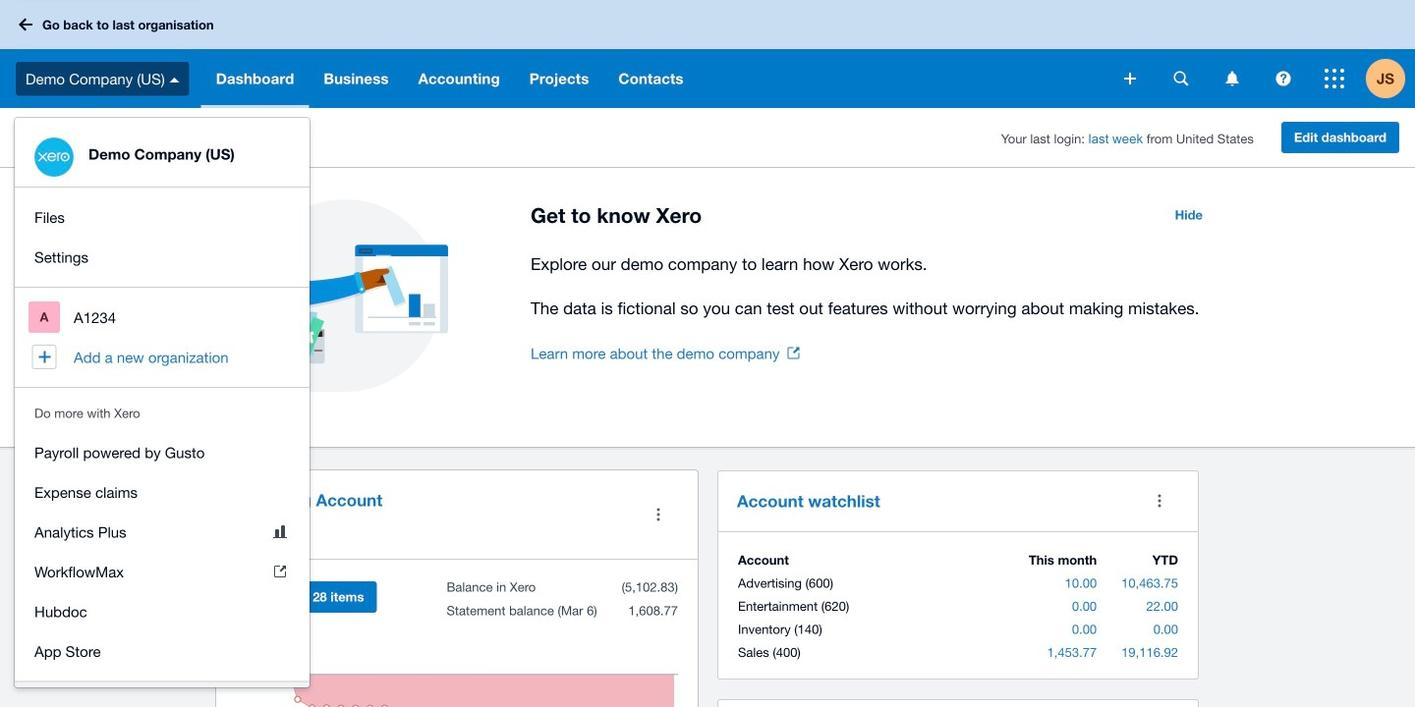 Task type: vqa. For each thing, say whether or not it's contained in the screenshot.
TS popup button
no



Task type: locate. For each thing, give the bounding box(es) containing it.
1 horizontal spatial svg image
[[1174, 71, 1189, 86]]

1 vertical spatial group
[[15, 683, 310, 708]]

svg image
[[1174, 71, 1189, 86], [1226, 71, 1239, 86], [170, 77, 180, 82]]

navigation
[[15, 288, 310, 387]]

svg image
[[19, 18, 32, 31], [1325, 69, 1345, 88], [1276, 71, 1291, 86], [1124, 73, 1136, 85]]

0 horizontal spatial svg image
[[170, 77, 180, 82]]

2 horizontal spatial svg image
[[1226, 71, 1239, 86]]

group
[[15, 188, 310, 287], [15, 683, 310, 708]]

intro banner body element
[[531, 251, 1215, 322]]

banner
[[0, 0, 1415, 708]]

0 vertical spatial group
[[15, 188, 310, 287]]



Task type: describe. For each thing, give the bounding box(es) containing it.
do more with xero group
[[15, 423, 310, 682]]

2 group from the top
[[15, 683, 310, 708]]

manage menu toggle image
[[639, 495, 678, 535]]

1 group from the top
[[15, 188, 310, 287]]



